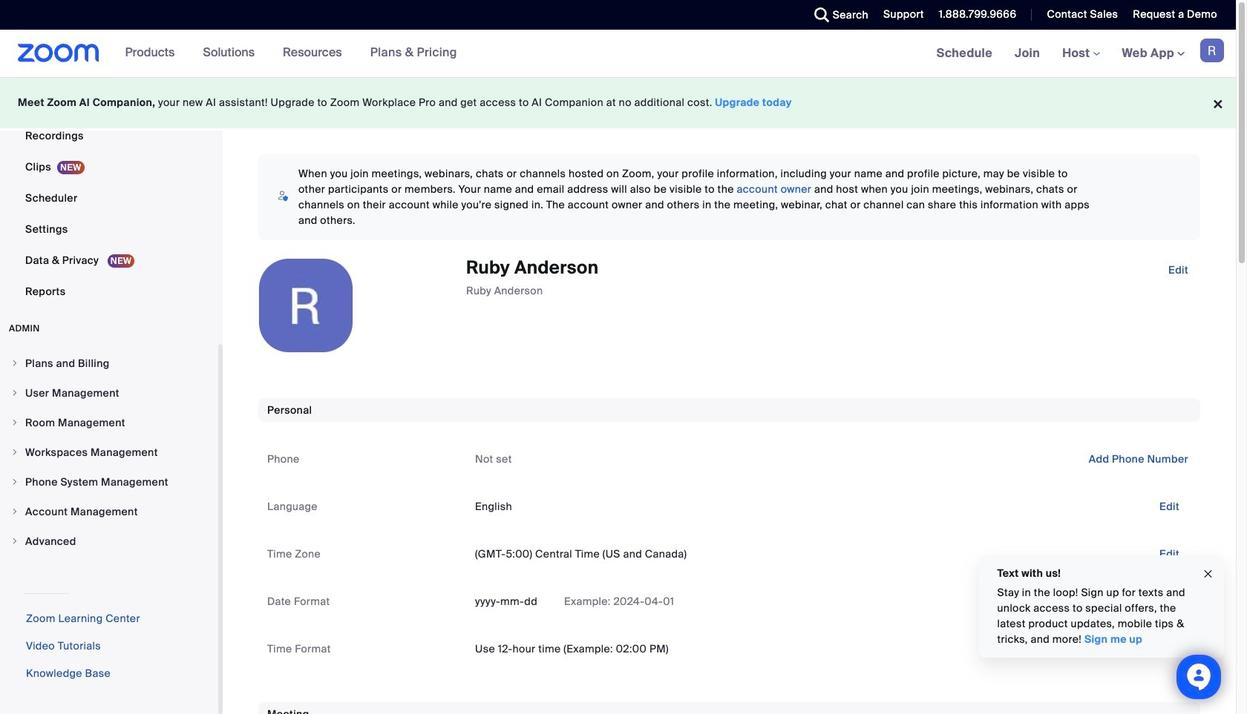 Task type: vqa. For each thing, say whether or not it's contained in the screenshot.
4th right icon from the bottom
yes



Task type: locate. For each thing, give the bounding box(es) containing it.
3 right image from the top
[[10, 508, 19, 517]]

right image
[[10, 359, 19, 368], [10, 478, 19, 487], [10, 508, 19, 517]]

0 vertical spatial right image
[[10, 359, 19, 368]]

4 right image from the top
[[10, 537, 19, 546]]

4 menu item from the top
[[0, 439, 218, 467]]

banner
[[0, 30, 1236, 78]]

right image
[[10, 389, 19, 398], [10, 419, 19, 428], [10, 448, 19, 457], [10, 537, 19, 546]]

user photo image
[[259, 259, 353, 353]]

edit user photo image
[[294, 299, 318, 312]]

2 vertical spatial right image
[[10, 508, 19, 517]]

1 vertical spatial right image
[[10, 478, 19, 487]]

footer
[[0, 77, 1236, 128]]

2 right image from the top
[[10, 419, 19, 428]]

menu item
[[0, 350, 218, 378], [0, 379, 218, 408], [0, 409, 218, 437], [0, 439, 218, 467], [0, 468, 218, 497], [0, 498, 218, 526], [0, 528, 218, 556]]

1 menu item from the top
[[0, 350, 218, 378]]

profile picture image
[[1200, 39, 1224, 62]]



Task type: describe. For each thing, give the bounding box(es) containing it.
2 right image from the top
[[10, 478, 19, 487]]

6 menu item from the top
[[0, 498, 218, 526]]

personal menu menu
[[0, 0, 218, 308]]

close image
[[1202, 566, 1214, 583]]

3 right image from the top
[[10, 448, 19, 457]]

meetings navigation
[[925, 30, 1236, 78]]

5 menu item from the top
[[0, 468, 218, 497]]

7 menu item from the top
[[0, 528, 218, 556]]

zoom logo image
[[18, 44, 99, 62]]

3 menu item from the top
[[0, 409, 218, 437]]

1 right image from the top
[[10, 389, 19, 398]]

2 menu item from the top
[[0, 379, 218, 408]]

1 right image from the top
[[10, 359, 19, 368]]

admin menu menu
[[0, 350, 218, 557]]

product information navigation
[[114, 30, 468, 77]]



